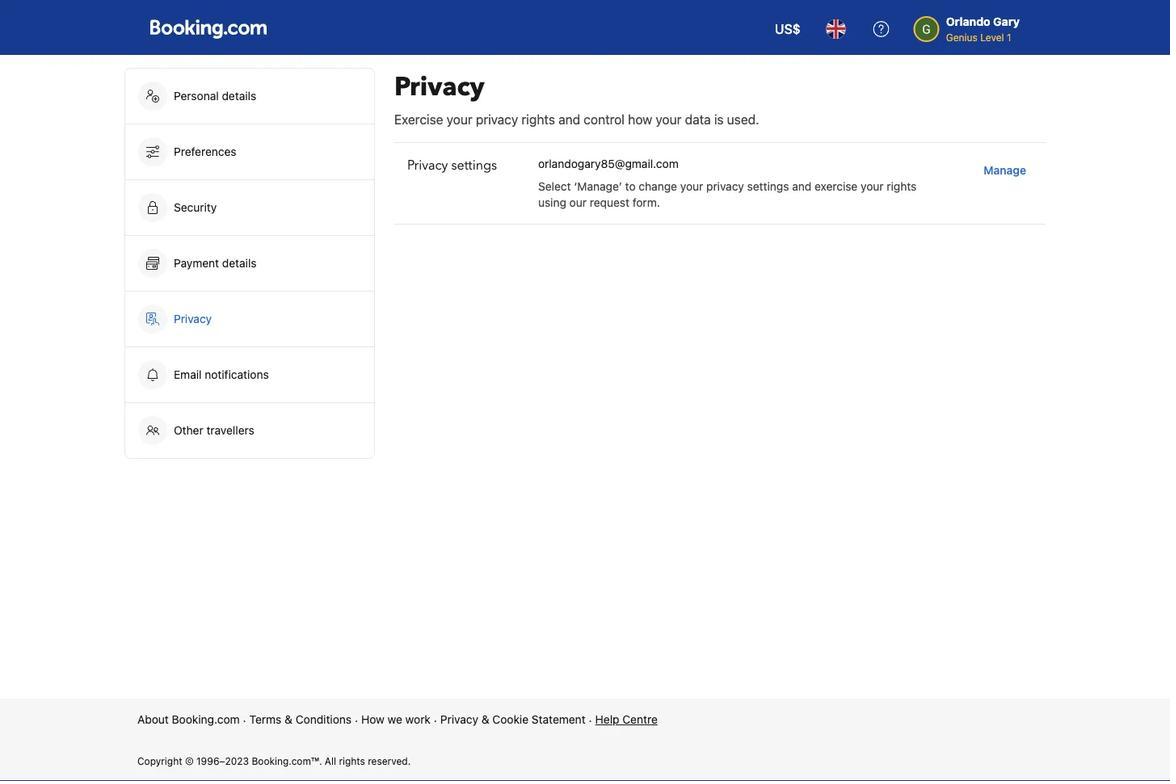 Task type: locate. For each thing, give the bounding box(es) containing it.
orlando gary genius level 1
[[946, 15, 1020, 43]]

1 horizontal spatial rights
[[522, 112, 555, 127]]

details right payment
[[222, 257, 257, 270]]

'manage'
[[574, 180, 622, 193]]

your right how
[[656, 112, 682, 127]]

genius
[[946, 32, 978, 43]]

privacy for privacy exercise your privacy rights and control how your data is used.
[[394, 70, 485, 105]]

email
[[174, 368, 202, 381]]

privacy for privacy
[[174, 312, 212, 326]]

settings inside the select 'manage' to change your privacy settings and exercise your rights using our request form.
[[747, 180, 789, 193]]

2 horizontal spatial rights
[[887, 180, 917, 193]]

0 vertical spatial settings
[[451, 157, 497, 175]]

2 details from the top
[[222, 257, 257, 270]]

1 horizontal spatial &
[[482, 713, 489, 727]]

2 & from the left
[[482, 713, 489, 727]]

&
[[285, 713, 293, 727], [482, 713, 489, 727]]

rights right exercise
[[887, 180, 917, 193]]

privacy
[[394, 70, 485, 105], [407, 157, 448, 175], [174, 312, 212, 326], [440, 713, 478, 727]]

settings
[[451, 157, 497, 175], [747, 180, 789, 193]]

1 vertical spatial privacy
[[706, 180, 744, 193]]

1
[[1007, 32, 1012, 43]]

& for terms
[[285, 713, 293, 727]]

travellers
[[206, 424, 254, 437]]

1 horizontal spatial privacy
[[706, 180, 744, 193]]

0 horizontal spatial and
[[559, 112, 580, 127]]

your right change
[[680, 180, 703, 193]]

security
[[174, 201, 217, 214]]

privacy up 'privacy settings'
[[476, 112, 518, 127]]

manage
[[984, 164, 1026, 177]]

0 horizontal spatial settings
[[451, 157, 497, 175]]

and
[[559, 112, 580, 127], [792, 180, 812, 193]]

used.
[[727, 112, 759, 127]]

and left control
[[559, 112, 580, 127]]

2 vertical spatial rights
[[339, 756, 365, 767]]

rights inside privacy exercise your privacy rights and control how your data is used.
[[522, 112, 555, 127]]

privacy inside privacy exercise your privacy rights and control how your data is used.
[[394, 70, 485, 105]]

orlandogary85@gmail.com
[[538, 157, 679, 171]]

is
[[714, 112, 724, 127]]

and inside privacy exercise your privacy rights and control how your data is used.
[[559, 112, 580, 127]]

©
[[185, 756, 194, 767]]

request
[[590, 196, 630, 209]]

exercise
[[394, 112, 443, 127]]

0 vertical spatial details
[[222, 89, 256, 103]]

email notifications link
[[125, 348, 374, 403]]

1 horizontal spatial settings
[[747, 180, 789, 193]]

0 vertical spatial and
[[559, 112, 580, 127]]

how we work
[[361, 713, 431, 727]]

rights left control
[[522, 112, 555, 127]]

details right the personal
[[222, 89, 256, 103]]

0 horizontal spatial &
[[285, 713, 293, 727]]

1 details from the top
[[222, 89, 256, 103]]

privacy up 'exercise'
[[394, 70, 485, 105]]

1 vertical spatial settings
[[747, 180, 789, 193]]

privacy down payment
[[174, 312, 212, 326]]

your right exercise
[[861, 180, 884, 193]]

to
[[625, 180, 636, 193]]

and left exercise
[[792, 180, 812, 193]]

details
[[222, 89, 256, 103], [222, 257, 257, 270]]

your
[[447, 112, 473, 127], [656, 112, 682, 127], [680, 180, 703, 193], [861, 180, 884, 193]]

1 vertical spatial details
[[222, 257, 257, 270]]

how we work link
[[361, 712, 431, 728]]

help
[[595, 713, 620, 727]]

privacy exercise your privacy rights and control how your data is used.
[[394, 70, 759, 127]]

payment
[[174, 257, 219, 270]]

1 vertical spatial rights
[[887, 180, 917, 193]]

privacy down is
[[706, 180, 744, 193]]

0 vertical spatial privacy
[[476, 112, 518, 127]]

about booking.com
[[137, 713, 240, 727]]

privacy for privacy & cookie statement
[[440, 713, 478, 727]]

privacy
[[476, 112, 518, 127], [706, 180, 744, 193]]

help centre link
[[595, 712, 658, 728]]

privacy right work
[[440, 713, 478, 727]]

terms & conditions
[[249, 713, 352, 727]]

0 vertical spatial rights
[[522, 112, 555, 127]]

privacy link
[[125, 292, 374, 347]]

rights
[[522, 112, 555, 127], [887, 180, 917, 193], [339, 756, 365, 767]]

& left cookie at the left bottom of the page
[[482, 713, 489, 727]]

help centre
[[595, 713, 658, 727]]

notifications
[[205, 368, 269, 381]]

& right the terms
[[285, 713, 293, 727]]

other travellers
[[174, 424, 254, 437]]

gary
[[993, 15, 1020, 28]]

1 vertical spatial and
[[792, 180, 812, 193]]

0 horizontal spatial privacy
[[476, 112, 518, 127]]

rights right all
[[339, 756, 365, 767]]

1 & from the left
[[285, 713, 293, 727]]

privacy down 'exercise'
[[407, 157, 448, 175]]

1 horizontal spatial and
[[792, 180, 812, 193]]

privacy & cookie statement link
[[440, 712, 586, 728]]



Task type: describe. For each thing, give the bounding box(es) containing it.
rights inside the select 'manage' to change your privacy settings and exercise your rights using our request form.
[[887, 180, 917, 193]]

preferences
[[174, 145, 236, 158]]

select 'manage' to change your privacy settings and exercise your rights using our request form.
[[538, 180, 917, 209]]

personal
[[174, 89, 219, 103]]

all
[[325, 756, 336, 767]]

personal details link
[[125, 69, 374, 124]]

email notifications
[[174, 368, 269, 381]]

copyright
[[137, 756, 182, 767]]

cookie
[[493, 713, 529, 727]]

data
[[685, 112, 711, 127]]

centre
[[623, 713, 658, 727]]

us$
[[775, 21, 801, 37]]

reserved.
[[368, 756, 411, 767]]

terms & conditions link
[[249, 712, 352, 728]]

level
[[981, 32, 1004, 43]]

using
[[538, 196, 567, 209]]

form.
[[633, 196, 660, 209]]

privacy & cookie statement
[[440, 713, 586, 727]]

payment details link
[[125, 236, 374, 291]]

us$ button
[[765, 10, 810, 48]]

select
[[538, 180, 571, 193]]

1996–2023
[[196, 756, 249, 767]]

booking.com
[[172, 713, 240, 727]]

details for personal details
[[222, 89, 256, 103]]

exercise
[[815, 180, 858, 193]]

privacy for privacy settings
[[407, 157, 448, 175]]

terms
[[249, 713, 282, 727]]

work
[[405, 713, 431, 727]]

payment details
[[174, 257, 260, 270]]

details for payment details
[[222, 257, 257, 270]]

other
[[174, 424, 203, 437]]

control
[[584, 112, 625, 127]]

about
[[137, 713, 169, 727]]

manage link
[[978, 156, 1033, 185]]

privacy inside the select 'manage' to change your privacy settings and exercise your rights using our request form.
[[706, 180, 744, 193]]

conditions
[[296, 713, 352, 727]]

copyright © 1996–2023 booking.com™. all rights reserved.
[[137, 756, 411, 767]]

orlando
[[946, 15, 991, 28]]

0 horizontal spatial rights
[[339, 756, 365, 767]]

other travellers link
[[125, 403, 374, 458]]

privacy settings
[[407, 157, 497, 175]]

& for privacy
[[482, 713, 489, 727]]

preferences link
[[125, 124, 374, 179]]

security link
[[125, 180, 374, 235]]

statement
[[532, 713, 586, 727]]

and inside the select 'manage' to change your privacy settings and exercise your rights using our request form.
[[792, 180, 812, 193]]

change
[[639, 180, 677, 193]]

your right 'exercise'
[[447, 112, 473, 127]]

we
[[388, 713, 402, 727]]

how
[[361, 713, 385, 727]]

about booking.com link
[[137, 712, 240, 728]]

our
[[570, 196, 587, 209]]

personal details
[[174, 89, 256, 103]]

privacy inside privacy exercise your privacy rights and control how your data is used.
[[476, 112, 518, 127]]

booking.com™.
[[252, 756, 322, 767]]

how
[[628, 112, 652, 127]]



Task type: vqa. For each thing, say whether or not it's contained in the screenshot.
the topmost settings
yes



